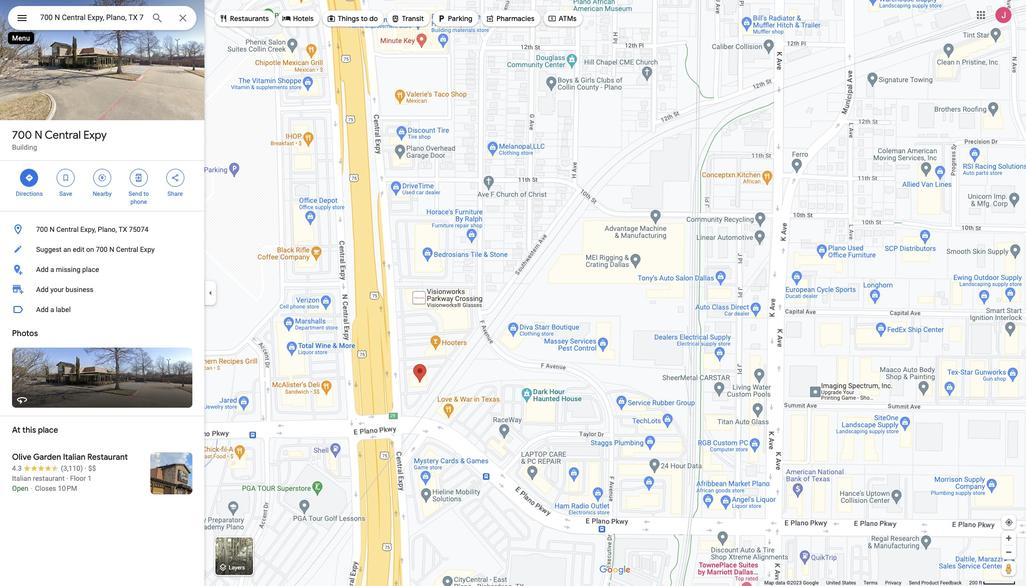 Task type: describe. For each thing, give the bounding box(es) containing it.
add a missing place
[[36, 266, 99, 274]]

· $$
[[85, 465, 96, 473]]

google account: james peterson  
(james.peterson1902@gmail.com) image
[[996, 7, 1012, 23]]

privacy
[[886, 580, 902, 586]]

 restaurants
[[219, 13, 269, 24]]


[[548, 13, 557, 24]]

footer inside google maps element
[[765, 580, 970, 586]]

 pharmacies
[[486, 13, 535, 24]]

parking
[[448, 14, 473, 23]]

place inside button
[[82, 266, 99, 274]]

add a label
[[36, 306, 71, 314]]

restaurant
[[33, 475, 65, 483]]

pharmacies
[[497, 14, 535, 23]]

4.3 stars 3,110 reviews image
[[12, 464, 83, 474]]

add a label button
[[0, 300, 204, 320]]

n inside button
[[109, 246, 114, 254]]

· inside italian restaurant · floor 1 open ⋅ closes 10 pm
[[66, 475, 68, 483]]

united states
[[827, 580, 856, 586]]

add for add your business
[[36, 286, 49, 294]]

your
[[50, 286, 64, 294]]

1
[[88, 475, 92, 483]]

floor
[[70, 475, 86, 483]]

closes
[[35, 485, 56, 493]]

at
[[12, 426, 20, 436]]

restaurant
[[87, 453, 128, 463]]

700 n central expy, plano, tx 75074 button
[[0, 220, 204, 240]]

map
[[765, 580, 774, 586]]

add your business link
[[0, 280, 204, 300]]

google
[[803, 580, 819, 586]]

plano,
[[98, 226, 117, 234]]

actions for 700 n central expy region
[[0, 161, 204, 211]]

garden
[[33, 453, 61, 463]]

do
[[370, 14, 378, 23]]

700 n central expy main content
[[0, 0, 204, 586]]

olive
[[12, 453, 31, 463]]

$$
[[88, 465, 96, 473]]

 parking
[[437, 13, 473, 24]]

expy,
[[80, 226, 96, 234]]

add for add a label
[[36, 306, 49, 314]]

photos
[[12, 329, 38, 339]]

collapse side panel image
[[205, 288, 216, 299]]

business
[[66, 286, 94, 294]]

terms button
[[864, 580, 878, 586]]

privacy button
[[886, 580, 902, 586]]

directions
[[16, 190, 43, 197]]


[[171, 172, 180, 183]]

75074
[[129, 226, 149, 234]]


[[16, 11, 28, 25]]

italian restaurant · floor 1 open ⋅ closes 10 pm
[[12, 475, 92, 493]]

nearby
[[93, 190, 112, 197]]

200 ft button
[[970, 580, 1016, 586]]

map data ©2023 google
[[765, 580, 819, 586]]

⋅
[[30, 485, 33, 493]]

an
[[63, 246, 71, 254]]

tx
[[119, 226, 127, 234]]

700 n central expy, plano, tx 75074
[[36, 226, 149, 234]]

send product feedback
[[909, 580, 962, 586]]

building
[[12, 143, 37, 151]]

open
[[12, 485, 28, 493]]

united states button
[[827, 580, 856, 586]]

to inside  things to do
[[361, 14, 368, 23]]

0 horizontal spatial place
[[38, 426, 58, 436]]

send for send product feedback
[[909, 580, 921, 586]]

product
[[922, 580, 939, 586]]

zoom in image
[[1005, 535, 1013, 542]]

things
[[338, 14, 359, 23]]

edit
[[73, 246, 84, 254]]

suggest
[[36, 246, 62, 254]]


[[61, 172, 70, 183]]

hotels
[[293, 14, 314, 23]]

central for expy,
[[56, 226, 79, 234]]

italian inside italian restaurant · floor 1 open ⋅ closes 10 pm
[[12, 475, 31, 483]]

data
[[776, 580, 786, 586]]

olive garden italian restaurant
[[12, 453, 128, 463]]

200
[[970, 580, 978, 586]]

this
[[22, 426, 36, 436]]

transit
[[402, 14, 424, 23]]

at this place
[[12, 426, 58, 436]]


[[219, 13, 228, 24]]


[[25, 172, 34, 183]]

add your business
[[36, 286, 94, 294]]



Task type: vqa. For each thing, say whether or not it's contained in the screenshot.
Hollywood Walk of Fame
no



Task type: locate. For each thing, give the bounding box(es) containing it.
states
[[842, 580, 856, 586]]

1 a from the top
[[50, 266, 54, 274]]

add inside add a missing place button
[[36, 266, 49, 274]]

n inside button
[[50, 226, 55, 234]]

send inside send to phone
[[129, 190, 142, 197]]

to left do
[[361, 14, 368, 23]]


[[282, 13, 291, 24]]


[[437, 13, 446, 24]]

2 vertical spatial 700
[[96, 246, 108, 254]]

central up ''
[[45, 128, 81, 142]]

layers
[[229, 565, 245, 572]]

add
[[36, 266, 49, 274], [36, 286, 49, 294], [36, 306, 49, 314]]

add a missing place button
[[0, 260, 204, 280]]

footer
[[765, 580, 970, 586]]

add inside the add your business link
[[36, 286, 49, 294]]

1 add from the top
[[36, 266, 49, 274]]

1 horizontal spatial ·
[[85, 465, 86, 473]]

200 ft
[[970, 580, 983, 586]]

· up 10 pm
[[66, 475, 68, 483]]

1 vertical spatial add
[[36, 286, 49, 294]]

a
[[50, 266, 54, 274], [50, 306, 54, 314]]

0 vertical spatial ·
[[85, 465, 86, 473]]

· left $$
[[85, 465, 86, 473]]

1 horizontal spatial 700
[[36, 226, 48, 234]]

10 pm
[[58, 485, 77, 493]]

send left product
[[909, 580, 921, 586]]

0 vertical spatial n
[[35, 128, 42, 142]]

expy down 75074
[[140, 246, 155, 254]]

3 add from the top
[[36, 306, 49, 314]]

 hotels
[[282, 13, 314, 24]]

google maps element
[[0, 0, 1026, 586]]

0 horizontal spatial 700
[[12, 128, 32, 142]]

n for expy
[[35, 128, 42, 142]]

1 horizontal spatial to
[[361, 14, 368, 23]]

to
[[361, 14, 368, 23], [144, 190, 149, 197]]

n down the plano,
[[109, 246, 114, 254]]

·
[[85, 465, 86, 473], [66, 475, 68, 483]]

terms
[[864, 580, 878, 586]]

700 for expy,
[[36, 226, 48, 234]]

(3,110)
[[61, 465, 83, 473]]

label
[[56, 306, 71, 314]]

italian up open
[[12, 475, 31, 483]]

1 horizontal spatial expy
[[140, 246, 155, 254]]

0 vertical spatial a
[[50, 266, 54, 274]]

place down on
[[82, 266, 99, 274]]

700 up suggest
[[36, 226, 48, 234]]

add inside add a label button
[[36, 306, 49, 314]]

expy up 
[[83, 128, 107, 142]]

show your location image
[[1005, 518, 1014, 527]]

n up building
[[35, 128, 42, 142]]

show street view coverage image
[[1002, 561, 1016, 576]]

4.3
[[12, 465, 22, 473]]

atms
[[559, 14, 577, 23]]

central inside button
[[116, 246, 138, 254]]

central inside button
[[56, 226, 79, 234]]

 search field
[[8, 6, 196, 32]]

a for missing
[[50, 266, 54, 274]]

missing
[[56, 266, 80, 274]]

 transit
[[391, 13, 424, 24]]

2 a from the top
[[50, 306, 54, 314]]

a for label
[[50, 306, 54, 314]]

a left missing
[[50, 266, 54, 274]]

a inside add a missing place button
[[50, 266, 54, 274]]

700 inside 'suggest an edit on 700 n central expy' button
[[96, 246, 108, 254]]

0 horizontal spatial send
[[129, 190, 142, 197]]

central
[[45, 128, 81, 142], [56, 226, 79, 234], [116, 246, 138, 254]]


[[98, 172, 107, 183]]

1 vertical spatial 700
[[36, 226, 48, 234]]

n inside 700 n central expy building
[[35, 128, 42, 142]]

central inside 700 n central expy building
[[45, 128, 81, 142]]

0 vertical spatial add
[[36, 266, 49, 274]]

0 horizontal spatial italian
[[12, 475, 31, 483]]

1 vertical spatial n
[[50, 226, 55, 234]]

send to phone
[[129, 190, 149, 205]]

0 horizontal spatial expy
[[83, 128, 107, 142]]

1 vertical spatial a
[[50, 306, 54, 314]]

a left label
[[50, 306, 54, 314]]

to inside send to phone
[[144, 190, 149, 197]]

send for send to phone
[[129, 190, 142, 197]]

a inside add a label button
[[50, 306, 54, 314]]

send
[[129, 190, 142, 197], [909, 580, 921, 586]]

n for expy,
[[50, 226, 55, 234]]

central down the tx
[[116, 246, 138, 254]]

1 vertical spatial ·
[[66, 475, 68, 483]]


[[327, 13, 336, 24]]

none field inside 700 n central expy, plano, tx 75074 field
[[40, 12, 143, 24]]

to up 'phone'
[[144, 190, 149, 197]]


[[486, 13, 495, 24]]

0 horizontal spatial ·
[[66, 475, 68, 483]]

feedback
[[940, 580, 962, 586]]

700 for expy
[[12, 128, 32, 142]]


[[391, 13, 400, 24]]

700
[[12, 128, 32, 142], [36, 226, 48, 234], [96, 246, 108, 254]]

suggest an edit on 700 n central expy
[[36, 246, 155, 254]]

n
[[35, 128, 42, 142], [50, 226, 55, 234], [109, 246, 114, 254]]

send up 'phone'
[[129, 190, 142, 197]]

central up an
[[56, 226, 79, 234]]

2 vertical spatial add
[[36, 306, 49, 314]]

700 inside 700 n central expy building
[[12, 128, 32, 142]]

send inside send product feedback button
[[909, 580, 921, 586]]

n up suggest
[[50, 226, 55, 234]]

add left the your
[[36, 286, 49, 294]]

1 horizontal spatial italian
[[63, 453, 85, 463]]

central for expy
[[45, 128, 81, 142]]

0 horizontal spatial n
[[35, 128, 42, 142]]

0 vertical spatial to
[[361, 14, 368, 23]]

700 inside '700 n central expy, plano, tx 75074' button
[[36, 226, 48, 234]]

restaurants
[[230, 14, 269, 23]]

price: moderate image
[[88, 465, 96, 473]]

place
[[82, 266, 99, 274], [38, 426, 58, 436]]

 atms
[[548, 13, 577, 24]]

0 vertical spatial central
[[45, 128, 81, 142]]

save
[[59, 190, 72, 197]]

2 horizontal spatial 700
[[96, 246, 108, 254]]

1 horizontal spatial n
[[50, 226, 55, 234]]

1 vertical spatial central
[[56, 226, 79, 234]]

zoom out image
[[1005, 549, 1013, 556]]

1 horizontal spatial place
[[82, 266, 99, 274]]

suggest an edit on 700 n central expy button
[[0, 240, 204, 260]]

expy inside 700 n central expy building
[[83, 128, 107, 142]]

None field
[[40, 12, 143, 24]]

2 vertical spatial n
[[109, 246, 114, 254]]

0 vertical spatial italian
[[63, 453, 85, 463]]


[[134, 172, 143, 183]]

1 vertical spatial italian
[[12, 475, 31, 483]]

place right this
[[38, 426, 58, 436]]

italian
[[63, 453, 85, 463], [12, 475, 31, 483]]

add for add a missing place
[[36, 266, 49, 274]]

footer containing map data ©2023 google
[[765, 580, 970, 586]]

phone
[[130, 198, 147, 205]]

ft
[[979, 580, 983, 586]]

add down suggest
[[36, 266, 49, 274]]

send product feedback button
[[909, 580, 962, 586]]

2 horizontal spatial n
[[109, 246, 114, 254]]

1 vertical spatial place
[[38, 426, 58, 436]]

1 horizontal spatial send
[[909, 580, 921, 586]]

0 horizontal spatial to
[[144, 190, 149, 197]]

 button
[[8, 6, 36, 32]]

1 vertical spatial to
[[144, 190, 149, 197]]

expy
[[83, 128, 107, 142], [140, 246, 155, 254]]

expy inside button
[[140, 246, 155, 254]]

0 vertical spatial place
[[82, 266, 99, 274]]

2 add from the top
[[36, 286, 49, 294]]

0 vertical spatial 700
[[12, 128, 32, 142]]

1 vertical spatial send
[[909, 580, 921, 586]]

700 N Central Expy, Plano, TX 75074 field
[[8, 6, 196, 30]]

 things to do
[[327, 13, 378, 24]]

italian up (3,110)
[[63, 453, 85, 463]]

on
[[86, 246, 94, 254]]

©2023
[[787, 580, 802, 586]]

add left label
[[36, 306, 49, 314]]

700 up building
[[12, 128, 32, 142]]

2 vertical spatial central
[[116, 246, 138, 254]]

0 vertical spatial expy
[[83, 128, 107, 142]]

share
[[168, 190, 183, 197]]

700 right on
[[96, 246, 108, 254]]

united
[[827, 580, 841, 586]]

700 n central expy building
[[12, 128, 107, 151]]

0 vertical spatial send
[[129, 190, 142, 197]]

1 vertical spatial expy
[[140, 246, 155, 254]]



